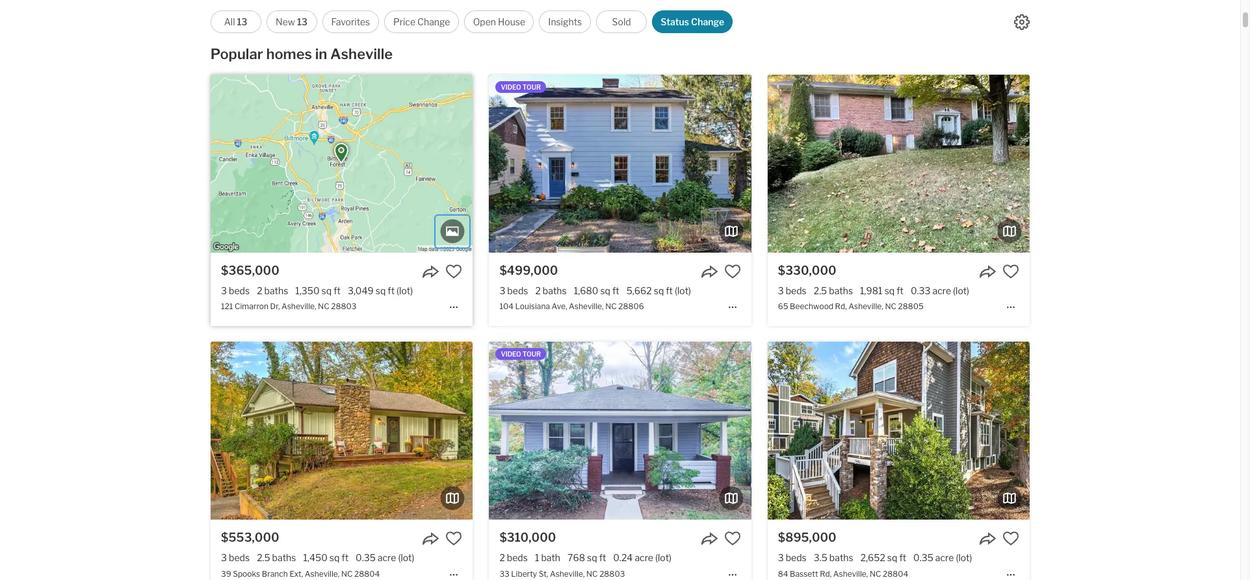 Task type: describe. For each thing, give the bounding box(es) containing it.
3 for $895,000
[[778, 553, 784, 564]]

65
[[778, 302, 788, 312]]

homes
[[266, 46, 312, 62]]

1,450 sq ft
[[303, 553, 349, 564]]

$330,000
[[778, 264, 837, 278]]

ft for $330,000
[[897, 285, 904, 296]]

sq for $499,000
[[600, 285, 610, 296]]

change for status change
[[691, 16, 724, 27]]

house
[[498, 16, 525, 27]]

33
[[500, 569, 510, 579]]

2 photo of 65 beechwood rd, asheville, nc 28805 image from the left
[[768, 75, 1030, 253]]

ext,
[[290, 569, 303, 579]]

branch
[[262, 569, 288, 579]]

liberty
[[511, 569, 537, 579]]

nc for $365,000
[[318, 302, 329, 312]]

1 28804 from the left
[[354, 569, 380, 579]]

3 for $365,000
[[221, 285, 227, 296]]

favorite button checkbox for $895,000
[[1002, 531, 1019, 548]]

popular homes in asheville
[[211, 46, 393, 62]]

Favorites radio
[[322, 10, 379, 33]]

768
[[568, 553, 585, 564]]

nc for $499,000
[[605, 302, 617, 312]]

1 bath
[[535, 553, 560, 564]]

121 cimarron dr, asheville, nc 28803 image
[[211, 75, 473, 253]]

3 photo of 39 spooks branch ext, asheville, nc 28804 image from the left
[[473, 342, 735, 520]]

ave,
[[552, 302, 567, 312]]

2.5 for $553,000
[[257, 553, 270, 564]]

beds for $895,000
[[786, 553, 807, 564]]

Status Change radio
[[652, 10, 733, 33]]

beds for $330,000
[[786, 285, 807, 296]]

$365,000
[[221, 264, 279, 278]]

1,350 sq ft
[[295, 285, 341, 296]]

favorite button image for $330,000
[[1002, 263, 1019, 280]]

favorite button image for $553,000
[[445, 531, 462, 548]]

favorite button checkbox for $553,000
[[445, 531, 462, 548]]

price
[[393, 16, 415, 27]]

favorite button checkbox for $330,000
[[1002, 263, 1019, 280]]

sold
[[612, 16, 631, 27]]

39 spooks branch ext, asheville, nc 28804
[[221, 569, 380, 579]]

beds for $365,000
[[229, 285, 250, 296]]

acre for $553,000
[[378, 553, 396, 564]]

0.35 for $895,000
[[914, 553, 933, 564]]

Open House radio
[[464, 10, 534, 33]]

ft for $499,000
[[612, 285, 619, 296]]

2 photo of 104 louisiana ave, asheville, nc 28806 image from the left
[[489, 75, 751, 253]]

dr,
[[270, 302, 280, 312]]

1 photo of 84 bassett rd, asheville, nc 28804 image from the left
[[506, 342, 768, 520]]

1
[[535, 553, 539, 564]]

(lot) for $895,000
[[956, 553, 972, 564]]

28803 for $365,000
[[331, 302, 357, 312]]

nc for $330,000
[[885, 302, 897, 312]]

favorite button checkbox for $310,000
[[724, 531, 741, 548]]

baths for $895,000
[[829, 553, 853, 564]]

baths for $553,000
[[272, 553, 296, 564]]

asheville, for $330,000
[[849, 302, 883, 312]]

asheville, down 1,450 sq ft
[[305, 569, 340, 579]]

28805
[[898, 302, 924, 312]]

1,981 sq ft
[[860, 285, 904, 296]]

price change
[[393, 16, 450, 27]]

sq right 3,049
[[376, 285, 386, 296]]

2,652
[[861, 553, 885, 564]]

video for $499,000
[[501, 83, 521, 91]]

2 beds
[[500, 553, 528, 564]]

favorite button image for $310,000
[[724, 531, 741, 548]]

bassett
[[790, 569, 818, 579]]

0.35 acre (lot) for $553,000
[[356, 553, 414, 564]]

33 liberty st, asheville, nc 28803
[[500, 569, 625, 579]]

39
[[221, 569, 231, 579]]

beds for $499,000
[[507, 285, 528, 296]]

favorite button image for $365,000
[[445, 263, 462, 280]]

acre for $330,000
[[933, 285, 951, 296]]

nc for $895,000
[[870, 569, 881, 579]]

(lot) for $553,000
[[398, 553, 414, 564]]

(lot) for $310,000
[[655, 553, 672, 564]]

video for $310,000
[[501, 351, 521, 358]]

3 beds for $895,000
[[778, 553, 807, 564]]

sq for $330,000
[[885, 285, 895, 296]]

beds for $310,000
[[507, 553, 528, 564]]

nc down 1,450 sq ft
[[341, 569, 353, 579]]

rd, for $895,000
[[820, 569, 832, 579]]

sq for $365,000
[[322, 285, 332, 296]]

status
[[661, 16, 689, 27]]

3 beds for $365,000
[[221, 285, 250, 296]]

rd, for $330,000
[[835, 302, 847, 312]]

nc for $310,000
[[586, 569, 598, 579]]

84
[[778, 569, 788, 579]]

0.24
[[613, 553, 633, 564]]

in
[[315, 46, 327, 62]]

3.5 baths
[[814, 553, 853, 564]]

tour for $310,000
[[523, 351, 541, 358]]

0.24 acre (lot)
[[613, 553, 672, 564]]

2 for $365,000
[[257, 285, 262, 296]]

0.33
[[911, 285, 931, 296]]

asheville, for $310,000
[[550, 569, 585, 579]]

sq for $553,000
[[329, 553, 340, 564]]

1 photo of 33 liberty st, asheville, nc 28803 image from the left
[[227, 342, 489, 520]]

beds for $553,000
[[229, 553, 250, 564]]

2 photo of 84 bassett rd, asheville, nc 28804 image from the left
[[768, 342, 1030, 520]]

option group containing all
[[210, 10, 733, 33]]

$895,000
[[778, 531, 837, 545]]



Task type: vqa. For each thing, say whether or not it's contained in the screenshot.


Task type: locate. For each thing, give the bounding box(es) containing it.
2 2 baths from the left
[[535, 285, 567, 296]]

0 horizontal spatial 2
[[257, 285, 262, 296]]

2
[[257, 285, 262, 296], [535, 285, 541, 296], [500, 553, 505, 564]]

sq right 1,981 at the right of page
[[885, 285, 895, 296]]

ft right '2,652'
[[899, 553, 906, 564]]

3 for $499,000
[[500, 285, 505, 296]]

acre right 0.33
[[933, 285, 951, 296]]

1 horizontal spatial 2.5 baths
[[814, 285, 853, 296]]

3 photo of 104 louisiana ave, asheville, nc 28806 image from the left
[[751, 75, 1013, 253]]

favorite button checkbox for $499,000
[[724, 263, 741, 280]]

nc down '2,652'
[[870, 569, 881, 579]]

cimarron
[[235, 302, 269, 312]]

video tour for $499,000
[[501, 83, 541, 91]]

3 beds
[[221, 285, 250, 296], [500, 285, 528, 296], [778, 285, 807, 296], [221, 553, 250, 564], [778, 553, 807, 564]]

2 baths
[[257, 285, 288, 296], [535, 285, 567, 296]]

2 change from the left
[[691, 16, 724, 27]]

1 horizontal spatial 28804
[[883, 569, 908, 579]]

nc left 28806
[[605, 302, 617, 312]]

0 horizontal spatial 0.35
[[356, 553, 376, 564]]

acre right 1,450 sq ft
[[378, 553, 396, 564]]

baths up ave,
[[543, 285, 567, 296]]

beds up bassett
[[786, 553, 807, 564]]

1 favorite button image from the left
[[445, 263, 462, 280]]

photo of 39 spooks branch ext, asheville, nc 28804 image
[[0, 342, 211, 520], [211, 342, 473, 520], [473, 342, 735, 520]]

ft up 28805
[[897, 285, 904, 296]]

acre right the 2,652 sq ft
[[935, 553, 954, 564]]

1 horizontal spatial 2.5
[[814, 285, 827, 296]]

2 0.35 from the left
[[914, 553, 933, 564]]

sq right '1,450'
[[329, 553, 340, 564]]

1,680 sq ft
[[574, 285, 619, 296]]

video tour for $310,000
[[501, 351, 541, 358]]

3 beds up 39
[[221, 553, 250, 564]]

0 vertical spatial 28803
[[331, 302, 357, 312]]

acre for $895,000
[[935, 553, 954, 564]]

28803 down 3,049
[[331, 302, 357, 312]]

2 28804 from the left
[[883, 569, 908, 579]]

0 horizontal spatial rd,
[[820, 569, 832, 579]]

nc down 1,350 sq ft
[[318, 302, 329, 312]]

sq right 1,350
[[322, 285, 332, 296]]

ft right 3,049
[[388, 285, 395, 296]]

1 photo of 39 spooks branch ext, asheville, nc 28804 image from the left
[[0, 342, 211, 520]]

Price Change radio
[[384, 10, 459, 33]]

1 change from the left
[[417, 16, 450, 27]]

65 beechwood rd, asheville, nc 28805
[[778, 302, 924, 312]]

beds up 121
[[229, 285, 250, 296]]

sq right 768
[[587, 553, 597, 564]]

sq right '2,652'
[[887, 553, 897, 564]]

3 beds for $553,000
[[221, 553, 250, 564]]

baths for $330,000
[[829, 285, 853, 296]]

13 inside new option
[[297, 16, 308, 27]]

asheville, for $365,000
[[282, 302, 316, 312]]

0 horizontal spatial favorite button checkbox
[[445, 263, 462, 280]]

0.35 acre (lot)
[[356, 553, 414, 564], [914, 553, 972, 564]]

ft
[[334, 285, 341, 296], [388, 285, 395, 296], [612, 285, 619, 296], [666, 285, 673, 296], [897, 285, 904, 296], [342, 553, 349, 564], [599, 553, 606, 564], [899, 553, 906, 564]]

1 0.35 from the left
[[356, 553, 376, 564]]

1,680
[[574, 285, 598, 296]]

1 vertical spatial favorite button checkbox
[[1002, 531, 1019, 548]]

1 vertical spatial 2.5
[[257, 553, 270, 564]]

2 baths up dr,
[[257, 285, 288, 296]]

Sold radio
[[596, 10, 647, 33]]

0 vertical spatial rd,
[[835, 302, 847, 312]]

(lot) for $330,000
[[953, 285, 969, 296]]

1 vertical spatial 2.5 baths
[[257, 553, 296, 564]]

3 photo of 65 beechwood rd, asheville, nc 28805 image from the left
[[1030, 75, 1250, 253]]

0.35 acre (lot) right 1,450 sq ft
[[356, 553, 414, 564]]

Insights radio
[[539, 10, 591, 33]]

1 2 baths from the left
[[257, 285, 288, 296]]

2 baths up ave,
[[535, 285, 567, 296]]

3 photo of 33 liberty st, asheville, nc 28803 image from the left
[[751, 342, 1013, 520]]

nc down the 768 sq ft on the left bottom of page
[[586, 569, 598, 579]]

rd,
[[835, 302, 847, 312], [820, 569, 832, 579]]

photo of 33 liberty st, asheville, nc 28803 image
[[227, 342, 489, 520], [489, 342, 751, 520], [751, 342, 1013, 520]]

3 up the 104
[[500, 285, 505, 296]]

3 up 121
[[221, 285, 227, 296]]

favorite button checkbox
[[724, 263, 741, 280], [1002, 263, 1019, 280], [445, 531, 462, 548], [724, 531, 741, 548]]

0 vertical spatial favorite button checkbox
[[445, 263, 462, 280]]

acre
[[933, 285, 951, 296], [378, 553, 396, 564], [635, 553, 653, 564], [935, 553, 954, 564]]

ft right 5,662
[[666, 285, 673, 296]]

asheville, down 1,680
[[569, 302, 604, 312]]

1 tour from the top
[[523, 83, 541, 91]]

2 horizontal spatial 2
[[535, 285, 541, 296]]

baths up 84 bassett rd, asheville, nc 28804
[[829, 553, 853, 564]]

1 horizontal spatial 28803
[[600, 569, 625, 579]]

2 favorite button image from the left
[[724, 263, 741, 280]]

84 bassett rd, asheville, nc 28804
[[778, 569, 908, 579]]

favorite button checkbox for $365,000
[[445, 263, 462, 280]]

(lot)
[[397, 285, 413, 296], [675, 285, 691, 296], [953, 285, 969, 296], [398, 553, 414, 564], [655, 553, 672, 564], [956, 553, 972, 564]]

favorite button checkbox
[[445, 263, 462, 280], [1002, 531, 1019, 548]]

beds up spooks
[[229, 553, 250, 564]]

2 baths for $499,000
[[535, 285, 567, 296]]

0 horizontal spatial 2 baths
[[257, 285, 288, 296]]

0.35 acre (lot) for $895,000
[[914, 553, 972, 564]]

1 horizontal spatial favorite button checkbox
[[1002, 531, 1019, 548]]

rd, down 3.5 on the right of page
[[820, 569, 832, 579]]

louisiana
[[515, 302, 550, 312]]

2 0.35 acre (lot) from the left
[[914, 553, 972, 564]]

28803 down 0.24
[[600, 569, 625, 579]]

ft left 0.24
[[599, 553, 606, 564]]

3 up 84
[[778, 553, 784, 564]]

New radio
[[266, 10, 317, 33]]

sq right 1,680
[[600, 285, 610, 296]]

status change
[[661, 16, 724, 27]]

3 beds up 84
[[778, 553, 807, 564]]

1 vertical spatial video
[[501, 351, 521, 358]]

favorites
[[331, 16, 370, 27]]

3 photo of 84 bassett rd, asheville, nc 28804 image from the left
[[1030, 342, 1250, 520]]

nc
[[318, 302, 329, 312], [605, 302, 617, 312], [885, 302, 897, 312], [341, 569, 353, 579], [586, 569, 598, 579], [870, 569, 881, 579]]

3 for $330,000
[[778, 285, 784, 296]]

2.5 baths for $553,000
[[257, 553, 296, 564]]

2 photo of 33 liberty st, asheville, nc 28803 image from the left
[[489, 342, 751, 520]]

1 horizontal spatial 2
[[500, 553, 505, 564]]

121 cimarron dr, asheville, nc 28803
[[221, 302, 357, 312]]

5,662
[[627, 285, 652, 296]]

1 vertical spatial tour
[[523, 351, 541, 358]]

acre for $310,000
[[635, 553, 653, 564]]

3 beds for $330,000
[[778, 285, 807, 296]]

1 vertical spatial 28803
[[600, 569, 625, 579]]

baths up dr,
[[264, 285, 288, 296]]

1 horizontal spatial favorite button image
[[724, 263, 741, 280]]

28803
[[331, 302, 357, 312], [600, 569, 625, 579]]

asheville, down 768
[[550, 569, 585, 579]]

asheville, down 3.5 baths
[[833, 569, 868, 579]]

sq
[[322, 285, 332, 296], [376, 285, 386, 296], [600, 285, 610, 296], [654, 285, 664, 296], [885, 285, 895, 296], [329, 553, 340, 564], [587, 553, 597, 564], [887, 553, 897, 564]]

photo of 104 louisiana ave, asheville, nc 28806 image
[[227, 75, 489, 253], [489, 75, 751, 253], [751, 75, 1013, 253]]

2.5 baths for $330,000
[[814, 285, 853, 296]]

0.35 for $553,000
[[356, 553, 376, 564]]

open
[[473, 16, 496, 27]]

asheville
[[330, 46, 393, 62]]

1 horizontal spatial change
[[691, 16, 724, 27]]

tour
[[523, 83, 541, 91], [523, 351, 541, 358]]

favorite button image
[[445, 263, 462, 280], [724, 263, 741, 280]]

baths for $499,000
[[543, 285, 567, 296]]

sq for $310,000
[[587, 553, 597, 564]]

change
[[417, 16, 450, 27], [691, 16, 724, 27]]

13 right the all
[[237, 16, 247, 27]]

3 up 39
[[221, 553, 227, 564]]

asheville,
[[282, 302, 316, 312], [569, 302, 604, 312], [849, 302, 883, 312], [305, 569, 340, 579], [550, 569, 585, 579], [833, 569, 868, 579]]

new 13
[[276, 16, 308, 27]]

0 vertical spatial video tour
[[501, 83, 541, 91]]

favorite button image for $895,000
[[1002, 531, 1019, 548]]

bath
[[541, 553, 560, 564]]

0 horizontal spatial 2.5 baths
[[257, 553, 296, 564]]

option group
[[210, 10, 733, 33]]

13 right new
[[297, 16, 308, 27]]

st,
[[539, 569, 548, 579]]

beds up the '65'
[[786, 285, 807, 296]]

13 for new 13
[[297, 16, 308, 27]]

3,049
[[348, 285, 374, 296]]

$499,000
[[500, 264, 558, 278]]

1 horizontal spatial 0.35 acre (lot)
[[914, 553, 972, 564]]

1 vertical spatial rd,
[[820, 569, 832, 579]]

3 beds for $499,000
[[500, 285, 528, 296]]

13 for all 13
[[237, 16, 247, 27]]

0 horizontal spatial favorite button image
[[445, 263, 462, 280]]

1 horizontal spatial 13
[[297, 16, 308, 27]]

121
[[221, 302, 233, 312]]

2 13 from the left
[[297, 16, 308, 27]]

3
[[221, 285, 227, 296], [500, 285, 505, 296], [778, 285, 784, 296], [221, 553, 227, 564], [778, 553, 784, 564]]

spooks
[[233, 569, 260, 579]]

28806
[[618, 302, 644, 312]]

ft for $310,000
[[599, 553, 606, 564]]

baths for $365,000
[[264, 285, 288, 296]]

1 vertical spatial video tour
[[501, 351, 541, 358]]

3,049 sq ft (lot)
[[348, 285, 413, 296]]

3.5
[[814, 553, 828, 564]]

104 louisiana ave, asheville, nc 28806
[[500, 302, 644, 312]]

0 horizontal spatial 13
[[237, 16, 247, 27]]

768 sq ft
[[568, 553, 606, 564]]

asheville, for $499,000
[[569, 302, 604, 312]]

change right status
[[691, 16, 724, 27]]

nc down 1,981 sq ft
[[885, 302, 897, 312]]

1,350
[[295, 285, 320, 296]]

baths up 65 beechwood rd, asheville, nc 28805
[[829, 285, 853, 296]]

change for price change
[[417, 16, 450, 27]]

All radio
[[210, 10, 261, 33]]

2.5 baths up 65 beechwood rd, asheville, nc 28805
[[814, 285, 853, 296]]

change inside "option"
[[417, 16, 450, 27]]

0.33 acre (lot)
[[911, 285, 969, 296]]

1,450
[[303, 553, 328, 564]]

favorite button image
[[1002, 263, 1019, 280], [445, 531, 462, 548], [724, 531, 741, 548], [1002, 531, 1019, 548]]

0 horizontal spatial 28803
[[331, 302, 357, 312]]

change right price
[[417, 16, 450, 27]]

beds
[[229, 285, 250, 296], [507, 285, 528, 296], [786, 285, 807, 296], [229, 553, 250, 564], [507, 553, 528, 564], [786, 553, 807, 564]]

0.35 acre (lot) right the 2,652 sq ft
[[914, 553, 972, 564]]

2.5 up branch
[[257, 553, 270, 564]]

5,662 sq ft (lot)
[[627, 285, 691, 296]]

2 video from the top
[[501, 351, 521, 358]]

3 beds up the 104
[[500, 285, 528, 296]]

2.5 baths
[[814, 285, 853, 296], [257, 553, 296, 564]]

0 horizontal spatial 0.35 acre (lot)
[[356, 553, 414, 564]]

0 horizontal spatial change
[[417, 16, 450, 27]]

2 video tour from the top
[[501, 351, 541, 358]]

1 video from the top
[[501, 83, 521, 91]]

2.5 up beechwood
[[814, 285, 827, 296]]

change inside radio
[[691, 16, 724, 27]]

ft for $365,000
[[334, 285, 341, 296]]

2 up louisiana
[[535, 285, 541, 296]]

sq right 5,662
[[654, 285, 664, 296]]

3 beds up 121
[[221, 285, 250, 296]]

0 vertical spatial video
[[501, 83, 521, 91]]

0 vertical spatial 2.5 baths
[[814, 285, 853, 296]]

0 horizontal spatial 28804
[[354, 569, 380, 579]]

photo of 65 beechwood rd, asheville, nc 28805 image
[[506, 75, 768, 253], [768, 75, 1030, 253], [1030, 75, 1250, 253]]

28803 for $310,000
[[600, 569, 625, 579]]

0 vertical spatial tour
[[523, 83, 541, 91]]

1 horizontal spatial 2 baths
[[535, 285, 567, 296]]

1 horizontal spatial 0.35
[[914, 553, 933, 564]]

photo of 84 bassett rd, asheville, nc 28804 image
[[506, 342, 768, 520], [768, 342, 1030, 520], [1030, 342, 1250, 520]]

tour for $499,000
[[523, 83, 541, 91]]

2.5
[[814, 285, 827, 296], [257, 553, 270, 564]]

1,981
[[860, 285, 883, 296]]

rd, right beechwood
[[835, 302, 847, 312]]

beechwood
[[790, 302, 833, 312]]

13
[[237, 16, 247, 27], [297, 16, 308, 27]]

asheville, down 1,981 at the right of page
[[849, 302, 883, 312]]

2,652 sq ft
[[861, 553, 906, 564]]

ft right '1,450'
[[342, 553, 349, 564]]

favorite button image for $499,000
[[724, 263, 741, 280]]

13 inside all option
[[237, 16, 247, 27]]

1 horizontal spatial rd,
[[835, 302, 847, 312]]

asheville, for $895,000
[[833, 569, 868, 579]]

3 beds up the '65'
[[778, 285, 807, 296]]

2 up 33
[[500, 553, 505, 564]]

104
[[500, 302, 514, 312]]

ft up 28806
[[612, 285, 619, 296]]

video
[[501, 83, 521, 91], [501, 351, 521, 358]]

0 vertical spatial 2.5
[[814, 285, 827, 296]]

sq for $895,000
[[887, 553, 897, 564]]

3 for $553,000
[[221, 553, 227, 564]]

beds up liberty
[[507, 553, 528, 564]]

0.35 right 1,450 sq ft
[[356, 553, 376, 564]]

1 video tour from the top
[[501, 83, 541, 91]]

2 photo of 39 spooks branch ext, asheville, nc 28804 image from the left
[[211, 342, 473, 520]]

all
[[224, 16, 235, 27]]

1 0.35 acre (lot) from the left
[[356, 553, 414, 564]]

video tour
[[501, 83, 541, 91], [501, 351, 541, 358]]

$553,000
[[221, 531, 279, 545]]

2 tour from the top
[[523, 351, 541, 358]]

ft for $553,000
[[342, 553, 349, 564]]

3 up the '65'
[[778, 285, 784, 296]]

ft for $895,000
[[899, 553, 906, 564]]

$310,000
[[500, 531, 556, 545]]

popular
[[211, 46, 263, 62]]

2.5 baths up branch
[[257, 553, 296, 564]]

0.35
[[356, 553, 376, 564], [914, 553, 933, 564]]

0 horizontal spatial 2.5
[[257, 553, 270, 564]]

asheville, down 1,350
[[282, 302, 316, 312]]

open house
[[473, 16, 525, 27]]

baths up branch
[[272, 553, 296, 564]]

all 13
[[224, 16, 247, 27]]

2 baths for $365,000
[[257, 285, 288, 296]]

1 photo of 65 beechwood rd, asheville, nc 28805 image from the left
[[506, 75, 768, 253]]

ft left 3,049
[[334, 285, 341, 296]]

insights
[[548, 16, 582, 27]]

0.35 right the 2,652 sq ft
[[914, 553, 933, 564]]

28804
[[354, 569, 380, 579], [883, 569, 908, 579]]

2 up cimarron
[[257, 285, 262, 296]]

new
[[276, 16, 295, 27]]

beds up the 104
[[507, 285, 528, 296]]

baths
[[264, 285, 288, 296], [543, 285, 567, 296], [829, 285, 853, 296], [272, 553, 296, 564], [829, 553, 853, 564]]

1 13 from the left
[[237, 16, 247, 27]]

1 photo of 104 louisiana ave, asheville, nc 28806 image from the left
[[227, 75, 489, 253]]

acre right 0.24
[[635, 553, 653, 564]]

2 for $499,000
[[535, 285, 541, 296]]

2.5 for $330,000
[[814, 285, 827, 296]]



